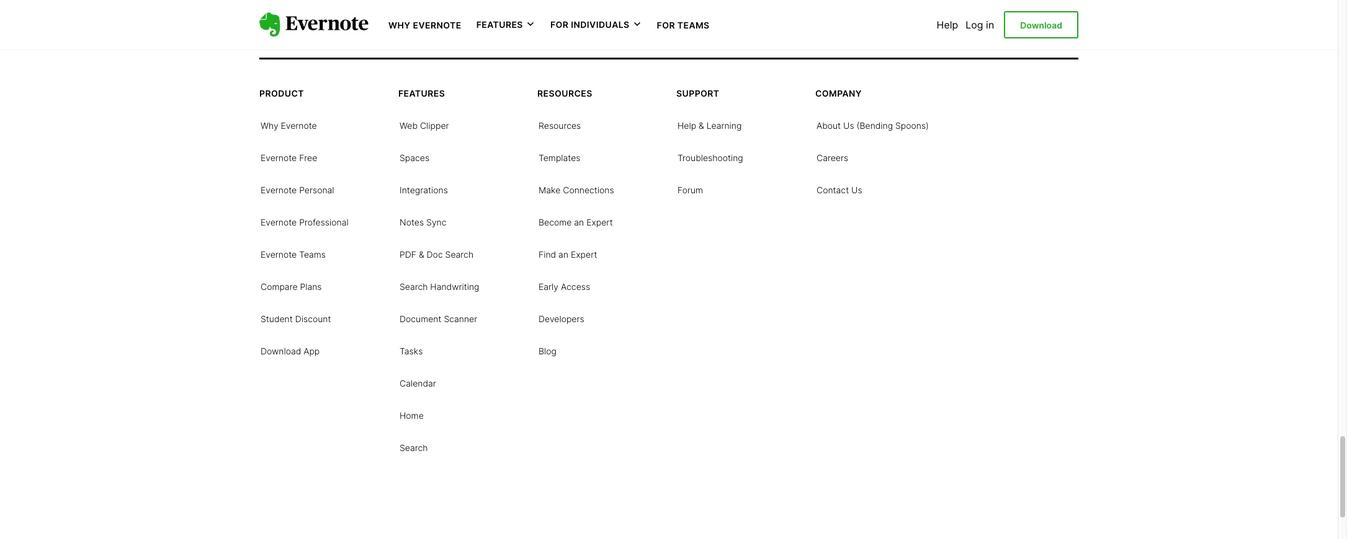 Task type: locate. For each thing, give the bounding box(es) containing it.
expert
[[586, 217, 613, 228], [571, 250, 597, 260]]

0 vertical spatial teams
[[678, 20, 710, 30]]

0 horizontal spatial why evernote link
[[261, 119, 317, 132]]

for inside button
[[550, 19, 569, 30]]

us right about
[[843, 121, 854, 131]]

features button
[[476, 19, 535, 31]]

spaces
[[400, 153, 429, 163]]

1 horizontal spatial teams
[[678, 20, 710, 30]]

evernote personal
[[261, 185, 334, 196]]

company
[[815, 88, 862, 99]]

find
[[539, 250, 556, 260]]

1 vertical spatial why
[[261, 121, 278, 131]]

help for help & learning
[[678, 121, 696, 131]]

compare plans
[[261, 282, 322, 292]]

search down home
[[400, 443, 428, 454]]

& inside 'link'
[[699, 121, 704, 131]]

& left the learning at the right of page
[[699, 121, 704, 131]]

expert for become an expert
[[586, 217, 613, 228]]

2 vertical spatial search
[[400, 443, 428, 454]]

compare
[[261, 282, 298, 292]]

evernote
[[413, 20, 461, 30], [281, 121, 317, 131], [261, 153, 297, 163], [261, 185, 297, 196], [261, 217, 297, 228], [261, 250, 297, 260]]

help & learning
[[678, 121, 742, 131]]

personal
[[299, 185, 334, 196]]

download link
[[1004, 11, 1078, 39]]

become
[[539, 217, 572, 228]]

about us (bending spoons) link
[[817, 119, 929, 132]]

0 horizontal spatial teams
[[299, 250, 326, 260]]

evernote inside evernote teams link
[[261, 250, 297, 260]]

1 vertical spatial features
[[398, 88, 445, 99]]

features
[[476, 19, 523, 30], [398, 88, 445, 99]]

an
[[574, 217, 584, 228], [559, 250, 568, 260]]

discount
[[295, 314, 331, 325]]

1 vertical spatial search
[[400, 282, 428, 292]]

an right find
[[559, 250, 568, 260]]

evernote inside evernote professional link
[[261, 217, 297, 228]]

1 vertical spatial teams
[[299, 250, 326, 260]]

plans
[[300, 282, 322, 292]]

1 horizontal spatial for
[[657, 20, 675, 30]]

1 vertical spatial an
[[559, 250, 568, 260]]

evernote inside evernote free link
[[261, 153, 297, 163]]

1 vertical spatial help
[[678, 121, 696, 131]]

web clipper link
[[400, 119, 449, 132]]

notes
[[400, 217, 424, 228]]

1 horizontal spatial why
[[388, 20, 411, 30]]

0 horizontal spatial download
[[261, 346, 301, 357]]

1 horizontal spatial download
[[1020, 20, 1062, 30]]

expert down become an expert
[[571, 250, 597, 260]]

1 horizontal spatial an
[[574, 217, 584, 228]]

expert for find an expert
[[571, 250, 597, 260]]

0 horizontal spatial why
[[261, 121, 278, 131]]

tasks
[[400, 346, 423, 357]]

0 horizontal spatial help
[[678, 121, 696, 131]]

resources link
[[539, 119, 581, 132]]

blog link
[[539, 345, 557, 358]]

contact us link
[[817, 184, 862, 196]]

0 vertical spatial an
[[574, 217, 584, 228]]

for individuals
[[550, 19, 630, 30]]

download
[[1020, 20, 1062, 30], [261, 346, 301, 357]]

1 horizontal spatial &
[[699, 121, 704, 131]]

for teams
[[657, 20, 710, 30]]

evernote for free
[[261, 153, 297, 163]]

home
[[400, 411, 424, 422]]

0 vertical spatial resources
[[537, 88, 592, 99]]

why
[[388, 20, 411, 30], [261, 121, 278, 131]]

evernote inside evernote personal link
[[261, 185, 297, 196]]

search handwriting
[[400, 282, 479, 292]]

0 vertical spatial us
[[843, 121, 854, 131]]

search right doc at the left top of the page
[[445, 250, 473, 260]]

evernote free link
[[261, 152, 317, 164]]

1 horizontal spatial why evernote link
[[388, 19, 461, 31]]

log in link
[[966, 19, 994, 31]]

templates
[[539, 153, 581, 163]]

&
[[699, 121, 704, 131], [419, 250, 424, 260]]

1 vertical spatial us
[[851, 185, 862, 196]]

0 vertical spatial download
[[1020, 20, 1062, 30]]

connections
[[563, 185, 614, 196]]

1 vertical spatial expert
[[571, 250, 597, 260]]

doc
[[427, 250, 443, 260]]

evernote professional
[[261, 217, 349, 228]]

expert down connections
[[586, 217, 613, 228]]

1 vertical spatial why evernote
[[261, 121, 317, 131]]

1 evernote logo image from the top
[[259, 3, 369, 28]]

us
[[843, 121, 854, 131], [851, 185, 862, 196]]

evernote free
[[261, 153, 317, 163]]

early access link
[[539, 281, 590, 293]]

0 vertical spatial why
[[388, 20, 411, 30]]

sync
[[426, 217, 446, 228]]

0 horizontal spatial why evernote
[[261, 121, 317, 131]]

resources up "templates" link
[[539, 121, 581, 131]]

evernote logo image
[[259, 3, 369, 28], [259, 12, 369, 37]]

1 horizontal spatial help
[[937, 19, 958, 31]]

0 horizontal spatial &
[[419, 250, 424, 260]]

0 vertical spatial help
[[937, 19, 958, 31]]

for
[[550, 19, 569, 30], [657, 20, 675, 30]]

us right contact
[[851, 185, 862, 196]]

why evernote link for evernote
[[261, 119, 317, 132]]

0 vertical spatial &
[[699, 121, 704, 131]]

student discount
[[261, 314, 331, 325]]

0 horizontal spatial an
[[559, 250, 568, 260]]

resources
[[537, 88, 592, 99], [539, 121, 581, 131]]

blog
[[539, 346, 557, 357]]

1 horizontal spatial why evernote
[[388, 20, 461, 30]]

download left app
[[261, 346, 301, 357]]

developers
[[539, 314, 584, 325]]

1 vertical spatial download
[[261, 346, 301, 357]]

1 vertical spatial why evernote link
[[261, 119, 317, 132]]

0 horizontal spatial for
[[550, 19, 569, 30]]

& left doc at the left top of the page
[[419, 250, 424, 260]]

contact us
[[817, 185, 862, 196]]

0 vertical spatial expert
[[586, 217, 613, 228]]

resources up resources link
[[537, 88, 592, 99]]

help
[[937, 19, 958, 31], [678, 121, 696, 131]]

help left log
[[937, 19, 958, 31]]

support
[[676, 88, 719, 99]]

student
[[261, 314, 293, 325]]

troubleshooting
[[678, 153, 743, 163]]

help down support
[[678, 121, 696, 131]]

early
[[539, 282, 558, 292]]

1 vertical spatial &
[[419, 250, 424, 260]]

teams
[[678, 20, 710, 30], [299, 250, 326, 260]]

professional
[[299, 217, 349, 228]]

0 vertical spatial features
[[476, 19, 523, 30]]

download right the in
[[1020, 20, 1062, 30]]

why evernote link for for
[[388, 19, 461, 31]]

help inside 'link'
[[678, 121, 696, 131]]

product
[[259, 88, 304, 99]]

document scanner
[[400, 314, 477, 325]]

an right "become"
[[574, 217, 584, 228]]

0 vertical spatial why evernote
[[388, 20, 461, 30]]

search down pdf
[[400, 282, 428, 292]]

1 horizontal spatial features
[[476, 19, 523, 30]]

us for about
[[843, 121, 854, 131]]

evernote for professional
[[261, 217, 297, 228]]

careers link
[[817, 152, 848, 164]]

0 vertical spatial why evernote link
[[388, 19, 461, 31]]

become an expert link
[[539, 216, 613, 229]]



Task type: vqa. For each thing, say whether or not it's contained in the screenshot.
the leftmost We've
no



Task type: describe. For each thing, give the bounding box(es) containing it.
help link
[[937, 19, 958, 31]]

teams for for teams
[[678, 20, 710, 30]]

download app link
[[261, 345, 320, 358]]

student discount link
[[261, 313, 331, 325]]

pdf & doc search
[[400, 250, 473, 260]]

& for pdf
[[419, 250, 424, 260]]

scanner
[[444, 314, 477, 325]]

integrations
[[400, 185, 448, 196]]

why for for teams
[[388, 20, 411, 30]]

forum link
[[678, 184, 703, 196]]

app
[[304, 346, 320, 357]]

search handwriting link
[[400, 281, 479, 293]]

make
[[539, 185, 561, 196]]

an for become
[[574, 217, 584, 228]]

careers
[[817, 153, 848, 163]]

why for evernote professional
[[261, 121, 278, 131]]

2 evernote logo image from the top
[[259, 12, 369, 37]]

forum
[[678, 185, 703, 196]]

clipper
[[420, 121, 449, 131]]

evernote for teams
[[261, 250, 297, 260]]

for individuals button
[[550, 19, 642, 31]]

individuals
[[571, 19, 630, 30]]

help for help
[[937, 19, 958, 31]]

features inside button
[[476, 19, 523, 30]]

& for help
[[699, 121, 704, 131]]

document
[[400, 314, 441, 325]]

document scanner link
[[400, 313, 477, 325]]

1 vertical spatial resources
[[539, 121, 581, 131]]

for teams link
[[657, 19, 710, 31]]

teams for evernote teams
[[299, 250, 326, 260]]

why evernote for for
[[388, 20, 461, 30]]

pdf & doc search link
[[400, 248, 473, 261]]

search for search handwriting
[[400, 282, 428, 292]]

why evernote for evernote
[[261, 121, 317, 131]]

make connections link
[[539, 184, 614, 196]]

developers link
[[539, 313, 584, 325]]

log
[[966, 19, 983, 31]]

download app
[[261, 346, 320, 357]]

web clipper
[[400, 121, 449, 131]]

spoons)
[[895, 121, 929, 131]]

evernote teams
[[261, 250, 326, 260]]

search link
[[400, 442, 428, 454]]

home link
[[400, 410, 424, 422]]

log in
[[966, 19, 994, 31]]

contact
[[817, 185, 849, 196]]

in
[[986, 19, 994, 31]]

early access
[[539, 282, 590, 292]]

pdf
[[400, 250, 416, 260]]

handwriting
[[430, 282, 479, 292]]

help & learning link
[[678, 119, 742, 132]]

integrations link
[[400, 184, 448, 196]]

spaces link
[[400, 152, 429, 164]]

make connections
[[539, 185, 614, 196]]

for for for individuals
[[550, 19, 569, 30]]

0 vertical spatial search
[[445, 250, 473, 260]]

download for download app
[[261, 346, 301, 357]]

evernote personal link
[[261, 184, 334, 196]]

evernote teams link
[[261, 248, 326, 261]]

calendar
[[400, 379, 436, 389]]

evernote professional link
[[261, 216, 349, 229]]

us for contact
[[851, 185, 862, 196]]

about us (bending spoons)
[[817, 121, 929, 131]]

calendar link
[[400, 378, 436, 390]]

troubleshooting link
[[678, 152, 743, 164]]

notes sync
[[400, 217, 446, 228]]

an for find
[[559, 250, 568, 260]]

become an expert
[[539, 217, 613, 228]]

about
[[817, 121, 841, 131]]

free
[[299, 153, 317, 163]]

for for for teams
[[657, 20, 675, 30]]

tasks link
[[400, 345, 423, 358]]

download for download
[[1020, 20, 1062, 30]]

access
[[561, 282, 590, 292]]

notes sync link
[[400, 216, 446, 229]]

learning
[[707, 121, 742, 131]]

evernote for personal
[[261, 185, 297, 196]]

find an expert link
[[539, 248, 597, 261]]

compare plans link
[[261, 281, 322, 293]]

0 horizontal spatial features
[[398, 88, 445, 99]]

find an expert
[[539, 250, 597, 260]]

search for search
[[400, 443, 428, 454]]

web
[[400, 121, 418, 131]]



